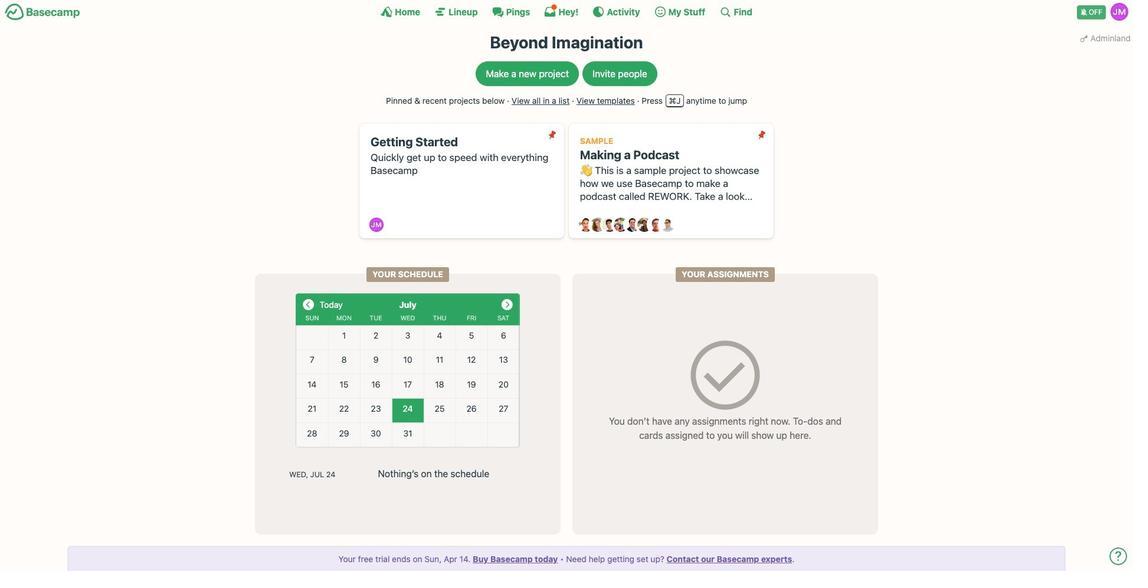 Task type: describe. For each thing, give the bounding box(es) containing it.
keyboard shortcut: ⌘ + / image
[[720, 6, 732, 18]]

josh fiske image
[[626, 218, 640, 232]]

victor cooper image
[[661, 218, 675, 232]]

cheryl walters image
[[591, 218, 605, 232]]

steve marsh image
[[649, 218, 663, 232]]

jennifer young image
[[614, 218, 628, 232]]



Task type: locate. For each thing, give the bounding box(es) containing it.
jer mill image
[[1111, 3, 1129, 21]]

main element
[[0, 0, 1133, 23]]

nicole katz image
[[637, 218, 652, 232]]

jer mill image
[[370, 218, 384, 232]]

annie bryan image
[[579, 218, 593, 232]]

jared davis image
[[602, 218, 617, 232]]

switch accounts image
[[5, 3, 80, 21]]



Task type: vqa. For each thing, say whether or not it's contained in the screenshot.
3.
no



